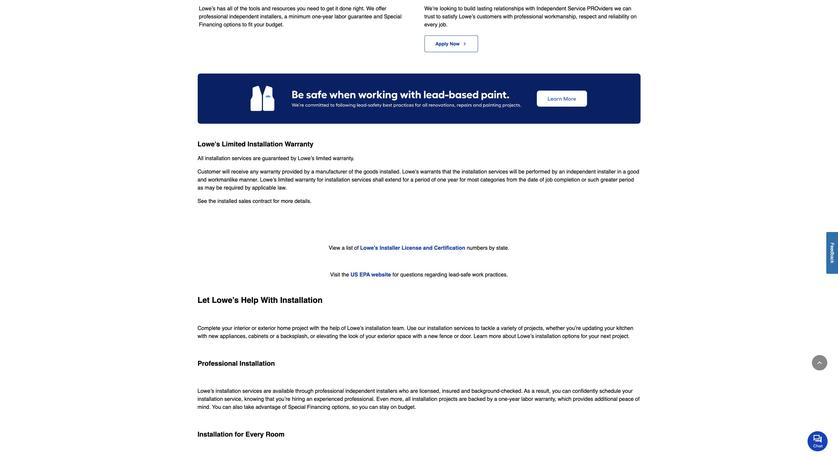 Task type: describe. For each thing, give the bounding box(es) containing it.
in
[[618, 169, 622, 175]]

labor inside lowe's installation services are available through professional independent installers who are licensed, insured and background-checked. as a result, you can confidently schedule your installation service, knowing that you're hiring an experienced professional. even more, all installation projects are backed by a one-year labor warranty, which provides additional peace of mind. you can also take advantage of special financing options, so you can stay on budget.
[[522, 397, 534, 403]]

installation up most on the right top of page
[[462, 169, 488, 175]]

fit
[[249, 22, 253, 28]]

job.
[[439, 22, 448, 28]]

your up appliances,
[[222, 326, 233, 332]]

are up any
[[253, 156, 261, 162]]

lasting
[[477, 6, 493, 12]]

1 horizontal spatial limited
[[316, 156, 332, 162]]

chevron right image
[[463, 41, 468, 46]]

an inside the customer will receive any warranty provided by a manufacturer of the goods installed. lowe's warrants that the installation services will be performed by an independent installer in a good and workmanlike manner. lowe's limited warranty for installation services shall extend for a period of one year for most categories from the date of job completion or such greater period as may be required by applicable law.
[[560, 169, 566, 175]]

sales
[[239, 199, 251, 205]]

by up the "job" at the top of the page
[[552, 169, 558, 175]]

to inside "complete your interior or exterior home project with the help of lowe's installation team. use our installation services to tackle a variety of projects, whether you're updating your kitchen with new appliances, cabinets or a backsplash, or elevating the look of your exterior space with a new fence or door. learn more about lowe's installation options for your next project."
[[476, 326, 480, 332]]

to left build
[[459, 6, 463, 12]]

take
[[244, 405, 254, 411]]

installation down the you
[[198, 431, 233, 439]]

for right website
[[393, 272, 399, 278]]

it
[[336, 6, 338, 12]]

to left get
[[321, 6, 325, 12]]

any
[[250, 169, 259, 175]]

experienced
[[314, 397, 343, 403]]

confidently
[[573, 389, 599, 395]]

projects,
[[525, 326, 545, 332]]

us epa website link
[[351, 272, 391, 278]]

0 vertical spatial warranty
[[260, 169, 281, 175]]

on inside we're looking to build lasting relationships with independent service providers we can trust to satisfy lowe's customers with professional workmanship, respect and reliability on every job.
[[631, 14, 637, 20]]

law.
[[278, 185, 287, 191]]

a down home
[[276, 334, 279, 340]]

minimum
[[289, 14, 311, 20]]

relationships
[[494, 6, 525, 12]]

questions
[[401, 272, 424, 278]]

and right license
[[424, 245, 433, 251]]

independent
[[537, 6, 567, 12]]

lowe's left warrants
[[403, 169, 419, 175]]

see
[[198, 199, 207, 205]]

are left backed
[[460, 397, 467, 403]]

options,
[[332, 405, 351, 411]]

help
[[241, 296, 259, 305]]

services down goods
[[352, 177, 372, 183]]

labor inside lowe's has all of the tools and resources you need to get it done right. we offer professional independent installers, a minimum one-year labor guarantee and special financing options to fit your budget.
[[335, 14, 347, 20]]

project
[[292, 326, 309, 332]]

the left look on the left
[[340, 334, 347, 340]]

lowe's right list
[[361, 245, 379, 251]]

the left us
[[342, 272, 349, 278]]

with down relationships
[[504, 14, 513, 20]]

installation down licensed,
[[413, 397, 438, 403]]

now
[[450, 41, 460, 46]]

offer
[[376, 6, 387, 12]]

of right list
[[355, 245, 359, 251]]

has
[[217, 6, 226, 12]]

apply now link
[[425, 35, 479, 52]]

all installation services are guaranteed by lowe's limited warranty.
[[198, 156, 355, 162]]

mind.
[[198, 405, 211, 411]]

need
[[307, 6, 319, 12]]

applicable
[[252, 185, 276, 191]]

installation down whether
[[536, 334, 561, 340]]

satisfy
[[443, 14, 458, 20]]

installation down cabinets
[[240, 360, 275, 368]]

peace
[[620, 397, 634, 403]]

installation up service,
[[216, 389, 241, 395]]

installation down manufacturer
[[325, 177, 350, 183]]

see the installed sales contract for more details.
[[198, 199, 312, 205]]

checked.
[[502, 389, 523, 395]]

or right cabinets
[[270, 334, 275, 340]]

for left every
[[235, 431, 244, 439]]

complete
[[198, 326, 221, 332]]

installer
[[380, 245, 401, 251]]

most
[[468, 177, 479, 183]]

2 new from the left
[[429, 334, 438, 340]]

with
[[261, 296, 278, 305]]

an inside lowe's installation services are available through professional independent installers who are licensed, insured and background-checked. as a result, you can confidently schedule your installation service, knowing that you're hiring an experienced professional. even more, all installation projects are backed by a one-year labor warranty, which provides additional peace of mind. you can also take advantage of special financing options, so you can stay on budget.
[[307, 397, 313, 403]]

chevron up image
[[817, 360, 824, 367]]

which
[[558, 397, 572, 403]]

service,
[[225, 397, 243, 403]]

1 e from the top
[[831, 246, 836, 248]]

or left door.
[[455, 334, 459, 340]]

of inside lowe's has all of the tools and resources you need to get it done right. we offer professional independent installers, a minimum one-year labor guarantee and special financing options to fit your budget.
[[234, 6, 239, 12]]

installed
[[218, 199, 237, 205]]

state.
[[497, 245, 510, 251]]

elevating
[[317, 334, 338, 340]]

tools
[[249, 6, 260, 12]]

with down complete
[[198, 334, 207, 340]]

1 period from the left
[[415, 177, 430, 183]]

your down updating
[[589, 334, 600, 340]]

fence
[[440, 334, 453, 340]]

we're
[[425, 6, 439, 12]]

build
[[465, 6, 476, 12]]

so
[[352, 405, 358, 411]]

and up installers,
[[262, 6, 271, 12]]

professional inside we're looking to build lasting relationships with independent service providers we can trust to satisfy lowe's customers with professional workmanship, respect and reliability on every job.
[[515, 14, 544, 20]]

providers
[[588, 6, 614, 12]]

good
[[628, 169, 640, 175]]

schedule
[[600, 389, 622, 395]]

the left "date"
[[519, 177, 527, 183]]

installation left team.
[[366, 326, 391, 332]]

warranty.
[[333, 156, 355, 162]]

services inside lowe's installation services are available through professional independent installers who are licensed, insured and background-checked. as a result, you can confidently schedule your installation service, knowing that you're hiring an experienced professional. even more, all installation projects are backed by a one-year labor warranty, which provides additional peace of mind. you can also take advantage of special financing options, so you can stay on budget.
[[243, 389, 262, 395]]

of right the peace
[[636, 397, 640, 403]]

advantage
[[256, 405, 281, 411]]

a left list
[[342, 245, 345, 251]]

get
[[327, 6, 334, 12]]

epa
[[360, 272, 370, 278]]

additional
[[595, 397, 618, 403]]

by down manner.
[[245, 185, 251, 191]]

room
[[266, 431, 285, 439]]

d
[[831, 251, 836, 254]]

resources
[[272, 6, 296, 12]]

and inside lowe's installation services are available through professional independent installers who are licensed, insured and background-checked. as a result, you can confidently schedule your installation service, knowing that you're hiring an experienced professional. even more, all installation projects are backed by a one-year labor warranty, which provides additional peace of mind. you can also take advantage of special financing options, so you can stay on budget.
[[462, 389, 471, 395]]

updating
[[583, 326, 604, 332]]

of down warranty.
[[349, 169, 354, 175]]

scroll to top element
[[813, 356, 828, 371]]

1 will from the left
[[222, 169, 230, 175]]

website
[[372, 272, 391, 278]]

financing inside lowe's has all of the tools and resources you need to get it done right. we offer professional independent installers, a minimum one-year labor guarantee and special financing options to fit your budget.
[[199, 22, 222, 28]]

warranty
[[285, 141, 314, 148]]

of left one
[[432, 177, 436, 183]]

a right in
[[624, 169, 627, 175]]

on inside lowe's installation services are available through professional independent installers who are licensed, insured and background-checked. as a result, you can confidently schedule your installation service, knowing that you're hiring an experienced professional. even more, all installation projects are backed by a one-year labor warranty, which provides additional peace of mind. you can also take advantage of special financing options, so you can stay on budget.
[[391, 405, 397, 411]]

view
[[329, 245, 341, 251]]

customer will receive any warranty provided by a manufacturer of the goods installed. lowe's warrants that the installation services will be performed by an independent installer in a good and workmanlike manner. lowe's limited warranty for installation services shall extend for a period of one year for most categories from the date of job completion or such greater period as may be required by applicable law.
[[198, 169, 640, 191]]

your inside lowe's has all of the tools and resources you need to get it done right. we offer professional independent installers, a minimum one-year labor guarantee and special financing options to fit your budget.
[[254, 22, 265, 28]]

we're looking to build lasting relationships with independent service providers we can trust to satisfy lowe's customers with professional workmanship, respect and reliability on every job.
[[425, 6, 637, 28]]

or left elevating
[[311, 334, 315, 340]]

are up knowing
[[264, 389, 272, 395]]

details.
[[295, 199, 312, 205]]

with left independent
[[526, 6, 536, 12]]

lowe's inside lowe's has all of the tools and resources you need to get it done right. we offer professional independent installers, a minimum one-year labor guarantee and special financing options to fit your budget.
[[199, 6, 216, 12]]

warrants
[[421, 169, 441, 175]]

who
[[399, 389, 409, 395]]

to right trust
[[437, 14, 441, 20]]

lowe's inside we're looking to build lasting relationships with independent service providers we can trust to satisfy lowe's customers with professional workmanship, respect and reliability on every job.
[[459, 14, 476, 20]]

for left most on the right top of page
[[460, 177, 466, 183]]

certification
[[435, 245, 466, 251]]

year inside lowe's installation services are available through professional independent installers who are licensed, insured and background-checked. as a result, you can confidently schedule your installation service, knowing that you're hiring an experienced professional. even more, all installation projects are backed by a one-year labor warranty, which provides additional peace of mind. you can also take advantage of special financing options, so you can stay on budget.
[[510, 397, 520, 403]]

even
[[377, 397, 389, 403]]

services up categories
[[489, 169, 509, 175]]

to left fit
[[243, 22, 247, 28]]

f
[[831, 243, 836, 246]]

services up receive
[[232, 156, 252, 162]]

manufacturer
[[316, 169, 348, 175]]

by left the state.
[[490, 245, 495, 251]]

may
[[205, 185, 215, 191]]

can up which
[[563, 389, 572, 395]]

for inside "complete your interior or exterior home project with the help of lowe's installation team. use our installation services to tackle a variety of projects, whether you're updating your kitchen with new appliances, cabinets or a backsplash, or elevating the look of your exterior space with a new fence or door. learn more about lowe's installation options for your next project."
[[582, 334, 588, 340]]

provided
[[282, 169, 303, 175]]

variety
[[501, 326, 517, 332]]

lowe's up look on the left
[[348, 326, 364, 332]]

licensed,
[[420, 389, 441, 395]]

options inside "complete your interior or exterior home project with the help of lowe's installation team. use our installation services to tackle a variety of projects, whether you're updating your kitchen with new appliances, cabinets or a backsplash, or elevating the look of your exterior space with a new fence or door. learn more about lowe's installation options for your next project."
[[563, 334, 580, 340]]

receive
[[231, 169, 249, 175]]

whether
[[546, 326, 566, 332]]

installation up mind.
[[198, 397, 223, 403]]

installation up customer
[[205, 156, 231, 162]]

installed.
[[380, 169, 401, 175]]

of right variety
[[519, 326, 523, 332]]

with down our
[[413, 334, 423, 340]]

we
[[367, 6, 375, 12]]

that inside lowe's installation services are available through professional independent installers who are licensed, insured and background-checked. as a result, you can confidently schedule your installation service, knowing that you're hiring an experienced professional. even more, all installation projects are backed by a one-year labor warranty, which provides additional peace of mind. you can also take advantage of special financing options, so you can stay on budget.
[[266, 397, 275, 403]]

can left the stay
[[370, 405, 378, 411]]

backed
[[469, 397, 486, 403]]

lowe's down projects,
[[518, 334, 535, 340]]



Task type: vqa. For each thing, say whether or not it's contained in the screenshot.
the hours
no



Task type: locate. For each thing, give the bounding box(es) containing it.
0 horizontal spatial that
[[266, 397, 275, 403]]

tackle
[[482, 326, 496, 332]]

1 vertical spatial exterior
[[378, 334, 396, 340]]

0 horizontal spatial on
[[391, 405, 397, 411]]

0 horizontal spatial options
[[224, 22, 241, 28]]

lead-
[[449, 272, 461, 278]]

0 horizontal spatial all
[[227, 6, 233, 12]]

f e e d b a c k button
[[827, 232, 839, 274]]

0 horizontal spatial labor
[[335, 14, 347, 20]]

special inside lowe's installation services are available through professional independent installers who are licensed, insured and background-checked. as a result, you can confidently schedule your installation service, knowing that you're hiring an experienced professional. even more, all installation projects are backed by a one-year labor warranty, which provides additional peace of mind. you can also take advantage of special financing options, so you can stay on budget.
[[288, 405, 306, 411]]

financing down experienced
[[307, 405, 331, 411]]

home
[[278, 326, 291, 332]]

limited inside the customer will receive any warranty provided by a manufacturer of the goods installed. lowe's warrants that the installation services will be performed by an independent installer in a good and workmanlike manner. lowe's limited warranty for installation services shall extend for a period of one year for most categories from the date of job completion or such greater period as may be required by applicable law.
[[278, 177, 294, 183]]

lowe's inside lowe's installation services are available through professional independent installers who are licensed, insured and background-checked. as a result, you can confidently schedule your installation service, knowing that you're hiring an experienced professional. even more, all installation projects are backed by a one-year labor warranty, which provides additional peace of mind. you can also take advantage of special financing options, so you can stay on budget.
[[198, 389, 214, 395]]

0 vertical spatial financing
[[199, 22, 222, 28]]

exterior up cabinets
[[258, 326, 276, 332]]

warranty down provided
[[295, 177, 316, 183]]

1 vertical spatial be
[[217, 185, 222, 191]]

1 vertical spatial financing
[[307, 405, 331, 411]]

all inside lowe's has all of the tools and resources you need to get it done right. we offer professional independent installers, a minimum one-year labor guarantee and special financing options to fit your budget.
[[227, 6, 233, 12]]

you're inside lowe's installation services are available through professional independent installers who are licensed, insured and background-checked. as a result, you can confidently schedule your installation service, knowing that you're hiring an experienced professional. even more, all installation projects are backed by a one-year labor warranty, which provides additional peace of mind. you can also take advantage of special financing options, so you can stay on budget.
[[276, 397, 291, 403]]

more inside "complete your interior or exterior home project with the help of lowe's installation team. use our installation services to tackle a variety of projects, whether you're updating your kitchen with new appliances, cabinets or a backsplash, or elevating the look of your exterior space with a new fence or door. learn more about lowe's installation options for your next project."
[[489, 334, 502, 340]]

apply
[[436, 41, 449, 46]]

and inside we're looking to build lasting relationships with independent service providers we can trust to satisfy lowe's customers with professional workmanship, respect and reliability on every job.
[[599, 14, 608, 20]]

complete your interior or exterior home project with the help of lowe's installation team. use our installation services to tackle a variety of projects, whether you're updating your kitchen with new appliances, cabinets or a backsplash, or elevating the look of your exterior space with a new fence or door. learn more about lowe's installation options for your next project.
[[198, 326, 634, 340]]

by
[[291, 156, 297, 162], [304, 169, 310, 175], [552, 169, 558, 175], [245, 185, 251, 191], [490, 245, 495, 251], [488, 397, 493, 403]]

a left manufacturer
[[312, 169, 315, 175]]

are right "who"
[[411, 389, 418, 395]]

0 vertical spatial special
[[384, 14, 402, 20]]

all down "who"
[[406, 397, 411, 403]]

1 vertical spatial more
[[489, 334, 502, 340]]

of right look on the left
[[360, 334, 365, 340]]

guarantee
[[348, 14, 372, 20]]

all
[[227, 6, 233, 12], [406, 397, 411, 403]]

the right see
[[209, 199, 216, 205]]

0 horizontal spatial will
[[222, 169, 230, 175]]

will up workmanlike
[[222, 169, 230, 175]]

can right we
[[623, 6, 632, 12]]

0 horizontal spatial you
[[297, 6, 306, 12]]

0 horizontal spatial special
[[288, 405, 306, 411]]

financing inside lowe's installation services are available through professional independent installers who are licensed, insured and background-checked. as a result, you can confidently schedule your installation service, knowing that you're hiring an experienced professional. even more, all installation projects are backed by a one-year labor warranty, which provides additional peace of mind. you can also take advantage of special financing options, so you can stay on budget.
[[307, 405, 331, 411]]

financing
[[199, 22, 222, 28], [307, 405, 331, 411]]

e up d
[[831, 246, 836, 248]]

of left the "job" at the top of the page
[[540, 177, 545, 183]]

2 vertical spatial independent
[[346, 389, 375, 395]]

or left such on the top right of page
[[582, 177, 587, 183]]

0 horizontal spatial limited
[[278, 177, 294, 183]]

1 vertical spatial independent
[[567, 169, 597, 175]]

1 horizontal spatial all
[[406, 397, 411, 403]]

0 horizontal spatial be
[[217, 185, 222, 191]]

for right extend
[[403, 177, 409, 183]]

insured
[[443, 389, 460, 395]]

0 horizontal spatial period
[[415, 177, 430, 183]]

extend
[[386, 177, 402, 183]]

visit
[[330, 272, 341, 278]]

1 vertical spatial all
[[406, 397, 411, 403]]

can
[[623, 6, 632, 12], [563, 389, 572, 395], [223, 405, 231, 411], [370, 405, 378, 411]]

1 horizontal spatial you
[[360, 405, 368, 411]]

can inside we're looking to build lasting relationships with independent service providers we can trust to satisfy lowe's customers with professional workmanship, respect and reliability on every job.
[[623, 6, 632, 12]]

1 horizontal spatial budget.
[[399, 405, 416, 411]]

you're inside "complete your interior or exterior home project with the help of lowe's installation team. use our installation services to tackle a variety of projects, whether you're updating your kitchen with new appliances, cabinets or a backsplash, or elevating the look of your exterior space with a new fence or door. learn more about lowe's installation options for your next project."
[[567, 326, 582, 332]]

and up backed
[[462, 389, 471, 395]]

0 horizontal spatial independent
[[229, 14, 259, 20]]

0 horizontal spatial year
[[323, 14, 333, 20]]

your right look on the left
[[366, 334, 377, 340]]

a right as
[[532, 389, 535, 395]]

options left fit
[[224, 22, 241, 28]]

0 horizontal spatial budget.
[[266, 22, 284, 28]]

0 vertical spatial year
[[323, 14, 333, 20]]

lowe's down warranty
[[298, 156, 315, 162]]

can right the you
[[223, 405, 231, 411]]

professional down has
[[199, 14, 228, 20]]

a right tackle
[[497, 326, 500, 332]]

the left 'tools'
[[240, 6, 248, 12]]

e up the b
[[831, 248, 836, 251]]

2 vertical spatial year
[[510, 397, 520, 403]]

or up cabinets
[[252, 326, 257, 332]]

independent
[[229, 14, 259, 20], [567, 169, 597, 175], [346, 389, 375, 395]]

0 horizontal spatial you're
[[276, 397, 291, 403]]

installation
[[205, 156, 231, 162], [462, 169, 488, 175], [325, 177, 350, 183], [366, 326, 391, 332], [428, 326, 453, 332], [536, 334, 561, 340], [216, 389, 241, 395], [198, 397, 223, 403], [413, 397, 438, 403]]

completion
[[555, 177, 581, 183]]

an down through
[[307, 397, 313, 403]]

shall
[[373, 177, 384, 183]]

independent up such on the top right of page
[[567, 169, 597, 175]]

0 vertical spatial exterior
[[258, 326, 276, 332]]

special
[[384, 14, 402, 20], [288, 405, 306, 411]]

be down workmanlike
[[217, 185, 222, 191]]

1 horizontal spatial that
[[443, 169, 452, 175]]

0 horizontal spatial financing
[[199, 22, 222, 28]]

a inside button
[[831, 256, 836, 259]]

independent up professional.
[[346, 389, 375, 395]]

services up door.
[[454, 326, 474, 332]]

1 vertical spatial you're
[[276, 397, 291, 403]]

one- down 'checked.'
[[499, 397, 510, 403]]

1 horizontal spatial more
[[489, 334, 502, 340]]

let lowe's help with installation
[[198, 296, 323, 305]]

for down manufacturer
[[317, 177, 324, 183]]

for right contract
[[273, 199, 280, 205]]

new
[[209, 334, 219, 340], [429, 334, 438, 340]]

0 vertical spatial one-
[[312, 14, 323, 20]]

f e e d b a c k
[[831, 243, 836, 264]]

project.
[[613, 334, 631, 340]]

0 vertical spatial you're
[[567, 326, 582, 332]]

1 horizontal spatial on
[[631, 14, 637, 20]]

1 horizontal spatial an
[[560, 169, 566, 175]]

your up next
[[605, 326, 616, 332]]

2 horizontal spatial professional
[[515, 14, 544, 20]]

more,
[[391, 397, 404, 403]]

1 horizontal spatial professional
[[315, 389, 344, 395]]

list
[[347, 245, 353, 251]]

as
[[525, 389, 531, 395]]

your inside lowe's installation services are available through professional independent installers who are licensed, insured and background-checked. as a result, you can confidently schedule your installation service, knowing that you're hiring an experienced professional. even more, all installation projects are backed by a one-year labor warranty, which provides additional peace of mind. you can also take advantage of special financing options, so you can stay on budget.
[[623, 389, 634, 395]]

0 vertical spatial limited
[[316, 156, 332, 162]]

warranty down guaranteed
[[260, 169, 281, 175]]

the left goods
[[355, 169, 362, 175]]

2 will from the left
[[510, 169, 518, 175]]

1 vertical spatial an
[[307, 397, 313, 403]]

1 vertical spatial warranty
[[295, 177, 316, 183]]

that inside the customer will receive any warranty provided by a manufacturer of the goods installed. lowe's warrants that the installation services will be performed by an independent installer in a good and workmanlike manner. lowe's limited warranty for installation services shall extend for a period of one year for most categories from the date of job completion or such greater period as may be required by applicable law.
[[443, 169, 452, 175]]

independent inside the customer will receive any warranty provided by a manufacturer of the goods installed. lowe's warrants that the installation services will be performed by an independent installer in a good and workmanlike manner. lowe's limited warranty for installation services shall extend for a period of one year for most categories from the date of job completion or such greater period as may be required by applicable law.
[[567, 169, 597, 175]]

by right provided
[[304, 169, 310, 175]]

0 vertical spatial budget.
[[266, 22, 284, 28]]

installation up guaranteed
[[248, 141, 283, 148]]

for
[[317, 177, 324, 183], [403, 177, 409, 183], [460, 177, 466, 183], [273, 199, 280, 205], [393, 272, 399, 278], [582, 334, 588, 340], [235, 431, 244, 439]]

from
[[507, 177, 518, 183]]

the up elevating
[[321, 326, 329, 332]]

year right one
[[448, 177, 459, 183]]

workmanship,
[[545, 14, 578, 20]]

special inside lowe's has all of the tools and resources you need to get it done right. we offer professional independent installers, a minimum one-year labor guarantee and special financing options to fit your budget.
[[384, 14, 402, 20]]

hiring
[[292, 397, 305, 403]]

with right project
[[310, 326, 320, 332]]

budget. inside lowe's installation services are available through professional independent installers who are licensed, insured and background-checked. as a result, you can confidently schedule your installation service, knowing that you're hiring an experienced professional. even more, all installation projects are backed by a one-year labor warranty, which provides additional peace of mind. you can also take advantage of special financing options, so you can stay on budget.
[[399, 405, 416, 411]]

e
[[831, 246, 836, 248], [831, 248, 836, 251]]

1 vertical spatial on
[[391, 405, 397, 411]]

options
[[224, 22, 241, 28], [563, 334, 580, 340]]

the inside lowe's has all of the tools and resources you need to get it done right. we offer professional independent installers, a minimum one-year labor guarantee and special financing options to fit your budget.
[[240, 6, 248, 12]]

0 vertical spatial all
[[227, 6, 233, 12]]

year down 'checked.'
[[510, 397, 520, 403]]

0 vertical spatial an
[[560, 169, 566, 175]]

performed
[[527, 169, 551, 175]]

right.
[[353, 6, 365, 12]]

of right help
[[342, 326, 346, 332]]

by inside lowe's installation services are available through professional independent installers who are licensed, insured and background-checked. as a result, you can confidently schedule your installation service, knowing that you're hiring an experienced professional. even more, all installation projects are backed by a one-year labor warranty, which provides additional peace of mind. you can also take advantage of special financing options, so you can stay on budget.
[[488, 397, 493, 403]]

2 e from the top
[[831, 248, 836, 251]]

1 vertical spatial limited
[[278, 177, 294, 183]]

every
[[246, 431, 264, 439]]

guaranteed
[[262, 156, 290, 162]]

1 horizontal spatial financing
[[307, 405, 331, 411]]

1 horizontal spatial you're
[[567, 326, 582, 332]]

new left "fence"
[[429, 334, 438, 340]]

as
[[198, 185, 203, 191]]

numbers
[[467, 245, 488, 251]]

1 vertical spatial year
[[448, 177, 459, 183]]

1 new from the left
[[209, 334, 219, 340]]

1 vertical spatial budget.
[[399, 405, 416, 411]]

stay
[[380, 405, 390, 411]]

2 horizontal spatial you
[[553, 389, 561, 395]]

lowe's up "applicable"
[[260, 177, 277, 183]]

that
[[443, 169, 452, 175], [266, 397, 275, 403]]

professional.
[[345, 397, 375, 403]]

you inside lowe's has all of the tools and resources you need to get it done right. we offer professional independent installers, a minimum one-year labor guarantee and special financing options to fit your budget.
[[297, 6, 306, 12]]

with
[[526, 6, 536, 12], [504, 14, 513, 20], [310, 326, 320, 332], [198, 334, 207, 340], [413, 334, 423, 340]]

required
[[224, 185, 244, 191]]

1 horizontal spatial independent
[[346, 389, 375, 395]]

practices.
[[486, 272, 509, 278]]

on
[[631, 14, 637, 20], [391, 405, 397, 411]]

be left performed
[[519, 169, 525, 175]]

by up provided
[[291, 156, 297, 162]]

to
[[321, 6, 325, 12], [459, 6, 463, 12], [437, 14, 441, 20], [243, 22, 247, 28], [476, 326, 480, 332]]

lowe's limited installation warranty
[[198, 141, 314, 148]]

the
[[240, 6, 248, 12], [355, 169, 362, 175], [453, 169, 461, 175], [519, 177, 527, 183], [209, 199, 216, 205], [342, 272, 349, 278], [321, 326, 329, 332], [340, 334, 347, 340]]

a right extend
[[411, 177, 414, 183]]

1 vertical spatial special
[[288, 405, 306, 411]]

2 horizontal spatial year
[[510, 397, 520, 403]]

installers
[[377, 389, 398, 395]]

0 vertical spatial labor
[[335, 14, 347, 20]]

work
[[473, 272, 484, 278]]

and inside the customer will receive any warranty provided by a manufacturer of the goods installed. lowe's warrants that the installation services will be performed by an independent installer in a good and workmanlike manner. lowe's limited warranty for installation services shall extend for a period of one year for most categories from the date of job completion or such greater period as may be required by applicable law.
[[198, 177, 207, 183]]

professional installation
[[198, 360, 275, 368]]

k
[[831, 261, 836, 264]]

year down get
[[323, 14, 333, 20]]

0 vertical spatial independent
[[229, 14, 259, 20]]

you're right whether
[[567, 326, 582, 332]]

and up as
[[198, 177, 207, 183]]

be
[[519, 169, 525, 175], [217, 185, 222, 191]]

0 vertical spatial that
[[443, 169, 452, 175]]

a down our
[[424, 334, 427, 340]]

lowe's installation services are available through professional independent installers who are licensed, insured and background-checked. as a result, you can confidently schedule your installation service, knowing that you're hiring an experienced professional. even more, all installation projects are backed by a one-year labor warranty, which provides additional peace of mind. you can also take advantage of special financing options, so you can stay on budget.
[[198, 389, 640, 411]]

budget.
[[266, 22, 284, 28], [399, 405, 416, 411]]

1 vertical spatial one-
[[499, 397, 510, 403]]

independent up fit
[[229, 14, 259, 20]]

1 horizontal spatial special
[[384, 14, 402, 20]]

1 vertical spatial labor
[[522, 397, 534, 403]]

year inside lowe's has all of the tools and resources you need to get it done right. we offer professional independent installers, a minimum one-year labor guarantee and special financing options to fit your budget.
[[323, 14, 333, 20]]

independent inside lowe's has all of the tools and resources you need to get it done right. we offer professional independent installers, a minimum one-year labor guarantee and special financing options to fit your budget.
[[229, 14, 259, 20]]

one- inside lowe's installation services are available through professional independent installers who are licensed, insured and background-checked. as a result, you can confidently schedule your installation service, knowing that you're hiring an experienced professional. even more, all installation projects are backed by a one-year labor warranty, which provides additional peace of mind. you can also take advantage of special financing options, so you can stay on budget.
[[499, 397, 510, 403]]

apply now
[[436, 41, 460, 46]]

lowe's right let
[[212, 296, 239, 305]]

exterior down team.
[[378, 334, 396, 340]]

one- inside lowe's has all of the tools and resources you need to get it done right. we offer professional independent installers, a minimum one-year labor guarantee and special financing options to fit your budget.
[[312, 14, 323, 20]]

0 vertical spatial on
[[631, 14, 637, 20]]

one
[[438, 177, 447, 183]]

door.
[[461, 334, 473, 340]]

installation up "fence"
[[428, 326, 453, 332]]

result,
[[537, 389, 551, 395]]

0 vertical spatial be
[[519, 169, 525, 175]]

categories
[[481, 177, 506, 183]]

goods
[[364, 169, 379, 175]]

lowe's installer license and certification link
[[361, 245, 466, 251]]

we follow lead-safety best practices for all renovations, repairs and painting projects. learn more. image
[[198, 74, 641, 124]]

let
[[198, 296, 210, 305]]

0 vertical spatial you
[[297, 6, 306, 12]]

labor down it
[[335, 14, 347, 20]]

services up knowing
[[243, 389, 262, 395]]

0 horizontal spatial an
[[307, 397, 313, 403]]

our
[[418, 326, 426, 332]]

1 horizontal spatial year
[[448, 177, 459, 183]]

budget. down installers,
[[266, 22, 284, 28]]

professional inside lowe's installation services are available through professional independent installers who are licensed, insured and background-checked. as a result, you can confidently schedule your installation service, knowing that you're hiring an experienced professional. even more, all installation projects are backed by a one-year labor warranty, which provides additional peace of mind. you can also take advantage of special financing options, so you can stay on budget.
[[315, 389, 344, 395]]

limited up law.
[[278, 177, 294, 183]]

all right has
[[227, 6, 233, 12]]

0 horizontal spatial more
[[281, 199, 293, 205]]

workmanlike
[[208, 177, 238, 183]]

lowe's up all
[[198, 141, 220, 148]]

lowe's down build
[[459, 14, 476, 20]]

lowe's left has
[[199, 6, 216, 12]]

1 horizontal spatial period
[[620, 177, 635, 183]]

0 horizontal spatial exterior
[[258, 326, 276, 332]]

chat invite button image
[[809, 432, 829, 452]]

1 horizontal spatial be
[[519, 169, 525, 175]]

1 horizontal spatial options
[[563, 334, 580, 340]]

2 vertical spatial you
[[360, 405, 368, 411]]

of
[[234, 6, 239, 12], [349, 169, 354, 175], [432, 177, 436, 183], [540, 177, 545, 183], [355, 245, 359, 251], [342, 326, 346, 332], [519, 326, 523, 332], [360, 334, 365, 340], [636, 397, 640, 403], [282, 405, 287, 411]]

professional up experienced
[[315, 389, 344, 395]]

2 period from the left
[[620, 177, 635, 183]]

or inside the customer will receive any warranty provided by a manufacturer of the goods installed. lowe's warrants that the installation services will be performed by an independent installer in a good and workmanlike manner. lowe's limited warranty for installation services shall extend for a period of one year for most categories from the date of job completion or such greater period as may be required by applicable law.
[[582, 177, 587, 183]]

0 vertical spatial options
[[224, 22, 241, 28]]

installation
[[248, 141, 283, 148], [280, 296, 323, 305], [240, 360, 275, 368], [198, 431, 233, 439]]

0 vertical spatial more
[[281, 199, 293, 205]]

1 horizontal spatial will
[[510, 169, 518, 175]]

1 horizontal spatial warranty
[[295, 177, 316, 183]]

0 horizontal spatial new
[[209, 334, 219, 340]]

limited
[[222, 141, 246, 148]]

2 horizontal spatial independent
[[567, 169, 597, 175]]

1 horizontal spatial one-
[[499, 397, 510, 403]]

options inside lowe's has all of the tools and resources you need to get it done right. we offer professional independent installers, a minimum one-year labor guarantee and special financing options to fit your budget.
[[224, 22, 241, 28]]

more down tackle
[[489, 334, 502, 340]]

independent inside lowe's installation services are available through professional independent installers who are licensed, insured and background-checked. as a result, you can confidently schedule your installation service, knowing that you're hiring an experienced professional. even more, all installation projects are backed by a one-year labor warranty, which provides additional peace of mind. you can also take advantage of special financing options, so you can stay on budget.
[[346, 389, 375, 395]]

professional inside lowe's has all of the tools and resources you need to get it done right. we offer professional independent installers, a minimum one-year labor guarantee and special financing options to fit your budget.
[[199, 14, 228, 20]]

your right fit
[[254, 22, 265, 28]]

year inside the customer will receive any warranty provided by a manufacturer of the goods installed. lowe's warrants that the installation services will be performed by an independent installer in a good and workmanlike manner. lowe's limited warranty for installation services shall extend for a period of one year for most categories from the date of job completion or such greater period as may be required by applicable law.
[[448, 177, 459, 183]]

you right so
[[360, 405, 368, 411]]

job
[[546, 177, 553, 183]]

of down available
[[282, 405, 287, 411]]

services inside "complete your interior or exterior home project with the help of lowe's installation team. use our installation services to tackle a variety of projects, whether you're updating your kitchen with new appliances, cabinets or a backsplash, or elevating the look of your exterior space with a new fence or door. learn more about lowe's installation options for your next project."
[[454, 326, 474, 332]]

date
[[528, 177, 539, 183]]

0 horizontal spatial professional
[[199, 14, 228, 20]]

budget. inside lowe's has all of the tools and resources you need to get it done right. we offer professional independent installers, a minimum one-year labor guarantee and special financing options to fit your budget.
[[266, 22, 284, 28]]

installation up project
[[280, 296, 323, 305]]

financing down has
[[199, 22, 222, 28]]

a inside lowe's has all of the tools and resources you need to get it done right. we offer professional independent installers, a minimum one-year labor guarantee and special financing options to fit your budget.
[[285, 14, 288, 20]]

professional down relationships
[[515, 14, 544, 20]]

you up the minimum
[[297, 6, 306, 12]]

1 horizontal spatial labor
[[522, 397, 534, 403]]

a up k
[[831, 256, 836, 259]]

1 horizontal spatial exterior
[[378, 334, 396, 340]]

1 vertical spatial that
[[266, 397, 275, 403]]

lowe's has all of the tools and resources you need to get it done right. we offer professional independent installers, a minimum one-year labor guarantee and special financing options to fit your budget.
[[199, 6, 402, 28]]

the right warrants
[[453, 169, 461, 175]]

a down background-
[[495, 397, 498, 403]]

1 horizontal spatial new
[[429, 334, 438, 340]]

all inside lowe's installation services are available through professional independent installers who are licensed, insured and background-checked. as a result, you can confidently schedule your installation service, knowing that you're hiring an experienced professional. even more, all installation projects are backed by a one-year labor warranty, which provides additional peace of mind. you can also take advantage of special financing options, so you can stay on budget.
[[406, 397, 411, 403]]

labor down as
[[522, 397, 534, 403]]

0 horizontal spatial one-
[[312, 14, 323, 20]]

0 horizontal spatial warranty
[[260, 169, 281, 175]]

1 vertical spatial options
[[563, 334, 580, 340]]

appliances,
[[220, 334, 247, 340]]

1 vertical spatial you
[[553, 389, 561, 395]]

use
[[407, 326, 417, 332]]

learn
[[474, 334, 488, 340]]

and down offer
[[374, 14, 383, 20]]



